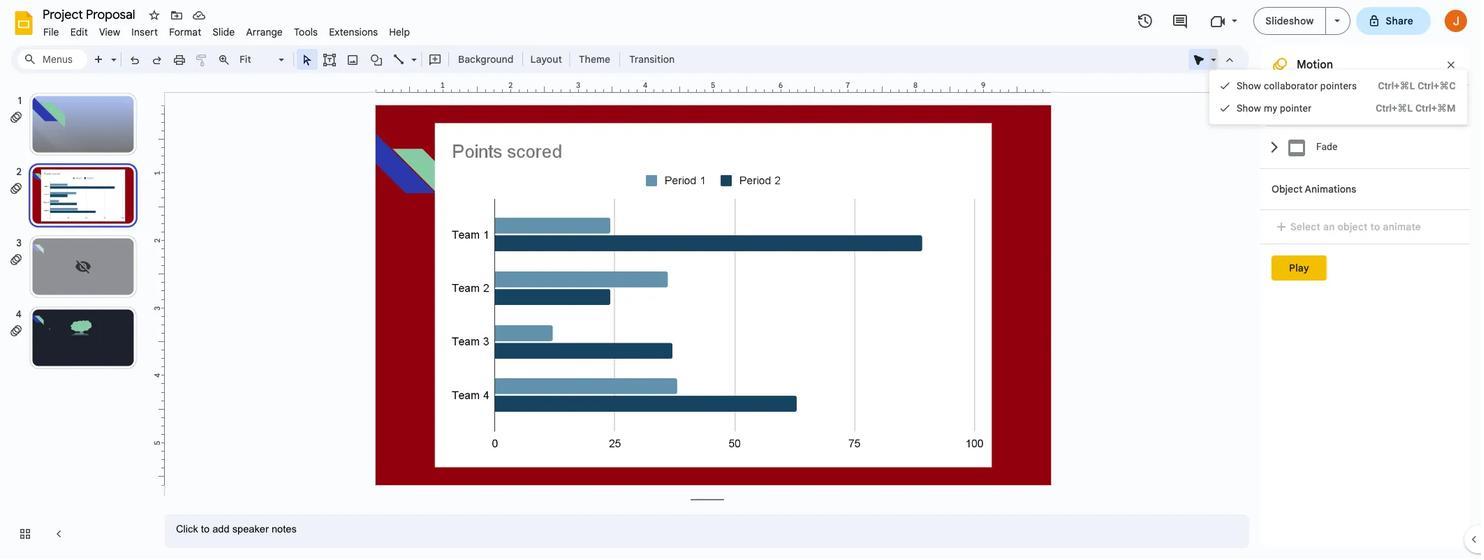 Task type: vqa. For each thing, say whether or not it's contained in the screenshot.
History Suicide Attempts or Hopsitalization for Suicidaility option
no



Task type: describe. For each thing, give the bounding box(es) containing it.
ctrl+⌘c
[[1418, 80, 1456, 91]]

show m y pointer
[[1237, 103, 1312, 114]]

motion application
[[0, 0, 1481, 559]]

arrange menu item
[[240, 24, 288, 41]]

format
[[169, 26, 201, 38]]

slide for slide transition
[[1272, 99, 1294, 112]]

slide transition
[[1272, 99, 1342, 112]]

help
[[389, 26, 410, 38]]

file menu item
[[38, 24, 65, 41]]

ctrl+⌘l for ctrl+⌘l ctrl+⌘m
[[1376, 103, 1413, 114]]

slideshow
[[1266, 15, 1314, 27]]

fade
[[1316, 141, 1338, 152]]

to
[[1371, 221, 1380, 233]]

insert
[[132, 26, 158, 38]]

menu inside 'motion' application
[[1209, 70, 1467, 124]]

main toolbar
[[87, 49, 682, 70]]

object
[[1338, 221, 1368, 233]]

select an object to animate button
[[1272, 219, 1430, 235]]

extensions
[[329, 26, 378, 38]]

navigation inside 'motion' application
[[0, 79, 154, 559]]

Rename text field
[[38, 6, 143, 22]]

sh o w collaborator pointers
[[1237, 80, 1357, 91]]

ctrl+⌘l ctrl+⌘m
[[1376, 103, 1456, 114]]

show my pointer m element
[[1237, 103, 1316, 114]]

Zoom text field
[[237, 50, 277, 69]]

transition inside motion section
[[1296, 99, 1342, 112]]

select an object to animate
[[1291, 221, 1421, 233]]

help menu item
[[384, 24, 416, 41]]

share
[[1386, 15, 1413, 27]]

file
[[43, 26, 59, 38]]

edit
[[70, 26, 88, 38]]

slide menu item
[[207, 24, 240, 41]]

ctrl+⌘l ctrl+⌘m element
[[1359, 101, 1456, 115]]

animate
[[1383, 221, 1421, 233]]

ctrl+⌘l for ctrl+⌘l ctrl+⌘c
[[1378, 80, 1415, 91]]

Star checkbox
[[145, 6, 164, 25]]

tools menu item
[[288, 24, 323, 41]]

tools
[[294, 26, 318, 38]]

edit menu item
[[65, 24, 93, 41]]

shape image
[[368, 50, 384, 69]]

layout
[[530, 53, 562, 66]]

new slide with layout image
[[108, 50, 117, 55]]

ctrl+⌘m
[[1416, 103, 1456, 114]]



Task type: locate. For each thing, give the bounding box(es) containing it.
select
[[1291, 221, 1321, 233]]

slide for slide
[[213, 26, 235, 38]]

extensions menu item
[[323, 24, 384, 41]]

an
[[1323, 221, 1335, 233]]

navigation
[[0, 79, 154, 559]]

transition right theme
[[629, 53, 675, 66]]

view menu item
[[93, 24, 126, 41]]

transition button
[[623, 49, 681, 70]]

Menus field
[[17, 50, 87, 69]]

ctrl+⌘l
[[1378, 80, 1415, 91], [1376, 103, 1413, 114]]

sh
[[1237, 80, 1248, 91]]

animations
[[1305, 183, 1356, 196]]

1 vertical spatial transition
[[1296, 99, 1342, 112]]

show collaborator pointers o element
[[1237, 80, 1361, 91]]

0 horizontal spatial transition
[[629, 53, 675, 66]]

y
[[1273, 103, 1277, 114]]

menu bar banner
[[0, 0, 1481, 559]]

menu containing sh
[[1209, 70, 1467, 124]]

transition inside button
[[629, 53, 675, 66]]

slide
[[213, 26, 235, 38], [1272, 99, 1294, 112]]

menu bar inside "menu bar" banner
[[38, 18, 416, 41]]

pointers
[[1320, 80, 1357, 91]]

mode and view toolbar
[[1188, 45, 1241, 73]]

share button
[[1356, 7, 1431, 35]]

0 vertical spatial ctrl+⌘l
[[1378, 80, 1415, 91]]

fade tab
[[1266, 126, 1470, 168]]

theme
[[579, 53, 610, 66]]

arrange
[[246, 26, 283, 38]]

view
[[99, 26, 120, 38]]

1 horizontal spatial slide
[[1272, 99, 1294, 112]]

transition
[[629, 53, 675, 66], [1296, 99, 1342, 112]]

slide inside slide "menu item"
[[213, 26, 235, 38]]

Zoom field
[[235, 50, 291, 70]]

show
[[1237, 103, 1261, 114]]

layout button
[[526, 49, 566, 70]]

object animations
[[1272, 183, 1356, 196]]

menu bar containing file
[[38, 18, 416, 41]]

o
[[1248, 80, 1254, 91]]

collaborator
[[1264, 80, 1318, 91]]

format menu item
[[164, 24, 207, 41]]

presentation options image
[[1334, 20, 1340, 22]]

play button
[[1272, 256, 1327, 281]]

background button
[[452, 49, 520, 70]]

menu
[[1209, 70, 1467, 124]]

insert menu item
[[126, 24, 164, 41]]

1 horizontal spatial transition
[[1296, 99, 1342, 112]]

motion section
[[1260, 45, 1470, 548]]

ctrl+⌘l down ctrl+⌘l ctrl+⌘c element at the right top
[[1376, 103, 1413, 114]]

m
[[1264, 103, 1273, 114]]

0 vertical spatial slide
[[213, 26, 235, 38]]

slide inside motion section
[[1272, 99, 1294, 112]]

menu bar
[[38, 18, 416, 41]]

slideshow button
[[1254, 7, 1326, 35]]

w
[[1254, 80, 1261, 91]]

insert image image
[[345, 50, 361, 69]]

1 vertical spatial slide
[[1272, 99, 1294, 112]]

1 vertical spatial ctrl+⌘l
[[1376, 103, 1413, 114]]

pointer
[[1280, 103, 1312, 114]]

0 vertical spatial transition
[[629, 53, 675, 66]]

motion
[[1297, 58, 1333, 72]]

background
[[458, 53, 514, 66]]

ctrl+⌘l ctrl+⌘c
[[1378, 80, 1456, 91]]

object
[[1272, 183, 1303, 196]]

play
[[1289, 262, 1309, 274]]

ctrl+⌘l ctrl+⌘c element
[[1361, 79, 1456, 93]]

theme button
[[573, 49, 617, 70]]

0 horizontal spatial slide
[[213, 26, 235, 38]]

ctrl+⌘l up ctrl+⌘l ctrl+⌘m element
[[1378, 80, 1415, 91]]

transition down pointers
[[1296, 99, 1342, 112]]



